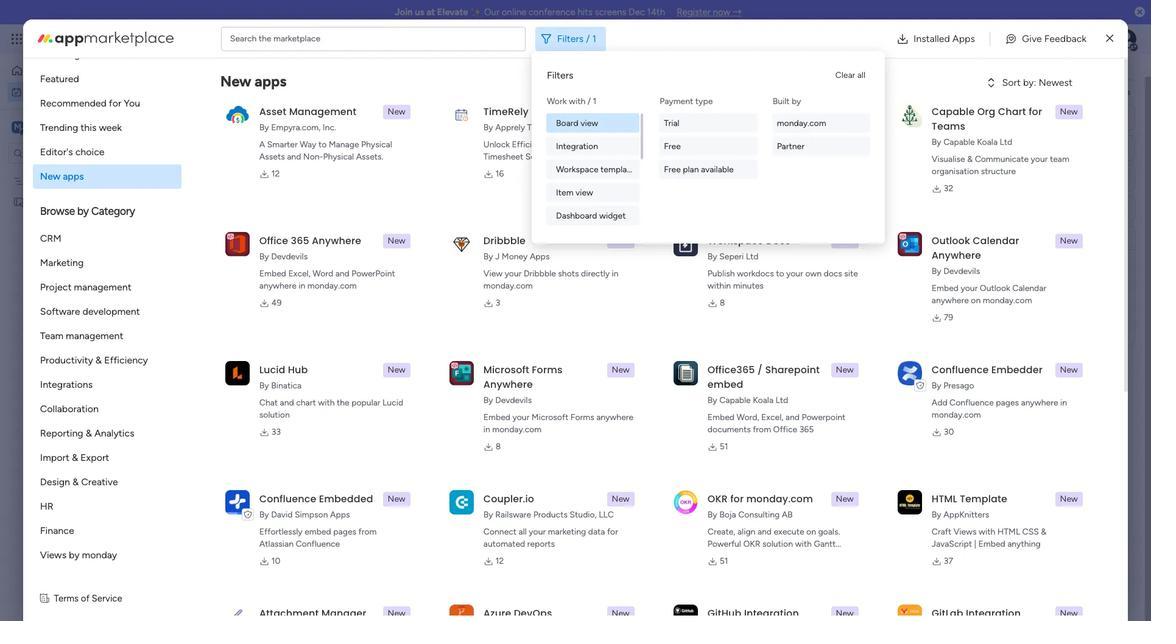 Task type: locate. For each thing, give the bounding box(es) containing it.
by capable koala ltd for office365
[[708, 395, 789, 406]]

board up first board 'link'
[[632, 151, 654, 162]]

from down word,
[[753, 425, 771, 435]]

with inside the chat and chart with the popular lucid solution
[[318, 398, 335, 408]]

embed inside effortlessly embed pages from atlassian confluence
[[305, 527, 331, 537]]

by for office 365 anywhere
[[259, 252, 269, 262]]

main content
[[161, 29, 1150, 621]]

automated
[[484, 539, 525, 550]]

devdevils up first board heading
[[944, 266, 980, 277]]

my down the 'see plans' button
[[183, 71, 211, 98]]

calendar down the should
[[1013, 283, 1047, 294]]

0 vertical spatial outlook
[[932, 234, 971, 248]]

0 vertical spatial views
[[954, 527, 977, 537]]

your inside publish workdocs to your own docs site within minutes
[[787, 269, 804, 279]]

0 vertical spatial status
[[1005, 151, 1030, 162]]

simpson
[[295, 510, 328, 520]]

and down the binatica
[[280, 398, 294, 408]]

1 vertical spatial capable
[[944, 137, 975, 147]]

no selection
[[935, 307, 983, 317]]

& inside craft views with html css & javascript | embed anything
[[1042, 527, 1047, 537]]

app logo image for office 365 anywhere
[[225, 232, 250, 256]]

1 51 from the top
[[720, 442, 729, 452]]

list box containing my board
[[0, 168, 155, 377]]

apps for confluence embedded
[[330, 510, 350, 520]]

new for confluence embedded
[[388, 494, 406, 505]]

the right search
[[259, 33, 271, 44]]

2 horizontal spatial to
[[1107, 87, 1115, 97]]

embed inside embed your microsoft forms anywhere in monday.com
[[484, 412, 511, 423]]

by for microsoft forms anywhere
[[484, 395, 493, 406]]

your up selection
[[961, 283, 978, 294]]

monday.com up event
[[777, 118, 827, 128]]

anywhere inside "embed excel, word and powerpoint anywhere in monday.com"
[[259, 281, 297, 291]]

1 horizontal spatial microsoft
[[532, 412, 569, 423]]

m
[[14, 122, 21, 132]]

your left own at the top of the page
[[787, 269, 804, 279]]

sharepoint
[[766, 363, 820, 377]]

empyra.com,
[[271, 122, 321, 133]]

2 vertical spatial capable
[[720, 395, 751, 406]]

first board up no
[[924, 284, 965, 294]]

devdevils down office 365 anywhere
[[271, 252, 308, 262]]

0 horizontal spatial pages
[[333, 527, 356, 537]]

0 horizontal spatial koala
[[753, 395, 774, 406]]

devdevils down microsoft forms anywhere at left bottom
[[495, 395, 532, 406]]

first board for first board group
[[924, 284, 965, 294]]

365 down powerpoint on the bottom of page
[[800, 425, 814, 435]]

embed down simpson
[[305, 527, 331, 537]]

1 free from the top
[[664, 141, 681, 151]]

management
[[289, 105, 357, 119]]

a
[[251, 393, 259, 408]]

by devdevils for office
[[259, 252, 308, 262]]

capable for capable org chart for teams
[[944, 137, 975, 147]]

by down today / 0 items
[[259, 252, 269, 262]]

show?
[[1049, 261, 1073, 272]]

1 horizontal spatial anywhere
[[484, 378, 533, 392]]

my inside list box
[[29, 176, 40, 186]]

group left title
[[731, 178, 753, 187]]

anywhere inside outlook calendar anywhere
[[932, 249, 982, 263]]

0 horizontal spatial anywhere
[[312, 234, 361, 248]]

1 vertical spatial the
[[946, 87, 959, 97]]

pages inside add confluence pages anywhere in monday.com
[[996, 398, 1019, 408]]

None search field
[[180, 97, 294, 117]]

trial
[[664, 118, 680, 128]]

1 vertical spatial status
[[922, 173, 947, 184]]

1 horizontal spatial okr
[[744, 539, 761, 550]]

main
[[28, 121, 49, 133]]

my for my work
[[183, 71, 211, 98]]

and inside embed word, excel, and powerpoint documents from office 365
[[786, 412, 800, 423]]

2 51 from the top
[[720, 556, 729, 567]]

1 horizontal spatial apps
[[530, 252, 550, 262]]

1 horizontal spatial from
[[753, 425, 771, 435]]

embed inside "embed excel, word and powerpoint anywhere in monday.com"
[[259, 269, 286, 279]]

/ right office365
[[758, 363, 763, 377]]

0 vertical spatial anywhere
[[312, 234, 361, 248]]

dapulse x slim image
[[1107, 31, 1114, 46]]

first board group
[[922, 283, 1125, 325]]

1 vertical spatial 51
[[720, 556, 729, 567]]

embed inside craft views with html css & javascript | embed anything
[[979, 539, 1006, 550]]

0 horizontal spatial outlook
[[932, 234, 971, 248]]

import
[[40, 452, 69, 464]]

integration right gitlab in the right bottom of the page
[[966, 607, 1021, 621]]

by capable koala ltd down capable org chart for teams at the top right of page
[[932, 137, 1013, 147]]

first inside 'link'
[[588, 177, 605, 188]]

create,
[[708, 527, 736, 537]]

0 vertical spatial first
[[588, 177, 605, 188]]

0 inside the next week / 0 items
[[272, 309, 278, 319]]

monday up service
[[82, 550, 117, 561]]

app logo image for html template
[[898, 490, 922, 515]]

by up craft
[[932, 510, 942, 520]]

items inside later / 0 items
[[252, 353, 273, 363]]

with inside the make your gift exchange event stress- free with secret santa
[[725, 152, 742, 162]]

1 vertical spatial week
[[230, 261, 259, 277]]

first inside heading
[[924, 284, 941, 294]]

your inside the make your gift exchange event stress- free with secret santa
[[730, 140, 747, 150]]

work up asset on the left top of page
[[215, 71, 264, 98]]

ltd up communicate
[[1000, 137, 1013, 147]]

filters inside "popup button"
[[557, 33, 584, 44]]

week
[[99, 122, 122, 133], [230, 261, 259, 277], [232, 305, 261, 320]]

help image
[[1075, 33, 1087, 45]]

and right item
[[287, 152, 301, 162]]

1 vertical spatial free
[[664, 164, 681, 175]]

1 vertical spatial outlook
[[980, 283, 1011, 294]]

& left export
[[72, 452, 78, 464]]

1 horizontal spatial santa
[[771, 152, 793, 162]]

1 vertical spatial apps
[[530, 252, 550, 262]]

items up office 365 anywhere
[[259, 221, 280, 232]]

from inside embed word, excel, and powerpoint documents from office 365
[[753, 425, 771, 435]]

0 horizontal spatial first
[[29, 196, 45, 207]]

board inside list box
[[47, 196, 70, 207]]

work with / 1
[[547, 96, 597, 107]]

1 horizontal spatial first
[[588, 177, 605, 188]]

dribbble inside view your dribbble shots directly in monday.com
[[524, 269, 556, 279]]

capable org chart for teams
[[932, 105, 1043, 133]]

calendar inside outlook calendar anywhere
[[973, 234, 1020, 248]]

with down technologies
[[553, 140, 569, 150]]

the left boards,
[[946, 87, 959, 97]]

1 horizontal spatial 365
[[800, 425, 814, 435]]

first for first board 'link'
[[588, 177, 605, 188]]

new for coupler.io
[[612, 494, 630, 505]]

your inside view your dribbble shots directly in monday.com
[[505, 269, 522, 279]]

by devdevils down microsoft forms anywhere at left bottom
[[484, 395, 532, 406]]

work up technologies
[[547, 96, 567, 107]]

by seperi ltd
[[708, 252, 759, 262]]

8 up the coupler.io
[[496, 442, 501, 452]]

okr for monday.com
[[708, 492, 813, 506]]

1 vertical spatial dribbble
[[524, 269, 556, 279]]

0 vertical spatial workspace
[[556, 164, 599, 175]]

screens
[[595, 7, 627, 18]]

embed inside embed word, excel, and powerpoint documents from office 365
[[708, 412, 735, 423]]

column for priority column
[[951, 233, 981, 244]]

1 vertical spatial anywhere
[[932, 249, 982, 263]]

all inside clear all button
[[858, 70, 866, 80]]

capable down 'teams'
[[944, 137, 975, 147]]

minutes
[[733, 281, 764, 291]]

column for status column
[[949, 173, 978, 184]]

koala for /
[[753, 395, 774, 406]]

outlook down which priority column should we show?
[[980, 283, 1011, 294]]

date
[[923, 151, 941, 162]]

items inside without a date / 0 items
[[306, 397, 327, 407]]

devdevils for secret
[[720, 122, 756, 133]]

all inside connect all your marketing data for automated reports
[[519, 527, 527, 537]]

1 vertical spatial view
[[576, 187, 593, 198]]

feedback
[[1045, 33, 1087, 44]]

1 horizontal spatial my
[[183, 71, 211, 98]]

by up date
[[932, 137, 942, 147]]

list box
[[0, 168, 155, 377]]

1 horizontal spatial status
[[1005, 151, 1030, 162]]

51 for okr for monday.com
[[720, 556, 729, 567]]

of
[[81, 593, 90, 604]]

sort by: newest
[[1003, 77, 1073, 88]]

workspace for workspace template
[[556, 164, 599, 175]]

option
[[0, 170, 155, 172]]

1 inside "popup button"
[[593, 33, 597, 44]]

0 horizontal spatial forms
[[532, 363, 563, 377]]

html up "by appknitters"
[[932, 492, 958, 506]]

/ left chart
[[290, 393, 296, 408]]

0 vertical spatial koala
[[977, 137, 998, 147]]

board up no selection
[[943, 284, 965, 294]]

sort
[[1003, 77, 1021, 88]]

for
[[109, 97, 121, 109], [1029, 105, 1043, 119], [731, 492, 744, 506], [607, 527, 618, 537]]

monday.com inside add confluence pages anywhere in monday.com
[[932, 410, 981, 420]]

first down the workspace template
[[588, 177, 605, 188]]

Filter dashboard by text search field
[[180, 97, 294, 117]]

ltd up embed word, excel, and powerpoint documents from office 365
[[776, 395, 789, 406]]

by for timerely
[[484, 122, 493, 133]]

your inside connect all your marketing data for automated reports
[[529, 527, 546, 537]]

views up the |
[[954, 527, 977, 537]]

to inside publish workdocs to your own docs site within minutes
[[776, 269, 784, 279]]

binatica
[[271, 381, 302, 391]]

by up without a date / 0 items
[[259, 381, 269, 391]]

16 for secret santa
[[720, 169, 728, 179]]

status for status
[[1005, 151, 1030, 162]]

51 for office365 / sharepoint embed
[[720, 442, 729, 452]]

by capable koala ltd up word,
[[708, 395, 789, 406]]

monday.com button
[[772, 113, 871, 133]]

embed inside embed your outlook calendar anywhere on monday.com
[[932, 283, 959, 294]]

santa down exchange
[[771, 152, 793, 162]]

and inside the chat and chart with the popular lucid solution
[[280, 398, 294, 408]]

16 down free at the right of page
[[720, 169, 728, 179]]

app logo image for workspace docs
[[674, 232, 698, 256]]

0 vertical spatial html
[[932, 492, 958, 506]]

app logo image for capable org chart for teams
[[898, 103, 922, 127]]

app logo image for asset management
[[225, 103, 250, 127]]

app logo image
[[225, 103, 250, 127], [450, 103, 474, 127], [674, 103, 698, 127], [898, 103, 922, 127], [225, 232, 250, 256], [450, 232, 474, 256], [674, 232, 698, 256], [898, 232, 922, 256], [225, 361, 250, 386], [450, 361, 474, 386], [674, 361, 698, 386], [898, 361, 922, 386], [225, 490, 250, 515], [450, 490, 474, 515], [674, 490, 698, 515], [898, 490, 922, 515]]

apps for dribbble
[[530, 252, 550, 262]]

office 365 anywhere
[[259, 234, 361, 248]]

2 free from the top
[[664, 164, 681, 175]]

0 down the 49
[[272, 309, 278, 319]]

search image
[[280, 102, 289, 112]]

1 horizontal spatial 12
[[496, 556, 504, 567]]

2 vertical spatial on
[[807, 527, 816, 537]]

first board
[[588, 177, 629, 188], [29, 196, 70, 207], [924, 284, 965, 294]]

/ inside office365 / sharepoint embed
[[758, 363, 763, 377]]

1 vertical spatial pages
[[333, 527, 356, 537]]

by for lucid hub
[[259, 381, 269, 391]]

apps down the embedded
[[330, 510, 350, 520]]

by binatica
[[259, 381, 302, 391]]

items down the 49
[[280, 309, 301, 319]]

& inside visualise & communicate your team organisation structure
[[968, 154, 973, 165]]

0 horizontal spatial 12
[[272, 169, 280, 179]]

monday.com down which priority column should we show?
[[983, 296, 1033, 306]]

views inside craft views with html css & javascript | embed anything
[[954, 527, 977, 537]]

work
[[215, 71, 264, 98], [547, 96, 567, 107]]

1 horizontal spatial forms
[[571, 412, 594, 423]]

first board inside group
[[924, 284, 965, 294]]

12 for asset management
[[272, 169, 280, 179]]

management for team management
[[66, 330, 123, 342]]

management up productivity & efficiency
[[66, 330, 123, 342]]

0 horizontal spatial views
[[40, 550, 66, 561]]

embed down office365
[[708, 378, 744, 392]]

by for workspace docs
[[708, 252, 718, 262]]

anywhere inside add confluence pages anywhere in monday.com
[[1021, 398, 1059, 408]]

1 for overdue
[[264, 155, 267, 166]]

by capable koala ltd for capable
[[932, 137, 1013, 147]]

week for this
[[230, 261, 259, 277]]

1 up board view button
[[593, 96, 597, 107]]

llc
[[599, 510, 614, 520]]

filters up work with / 1
[[547, 69, 574, 81]]

terms of service link
[[54, 592, 122, 606]]

by for capable org chart for teams
[[932, 137, 942, 147]]

0 horizontal spatial from
[[359, 527, 377, 537]]

1 vertical spatial group
[[731, 178, 753, 187]]

1 vertical spatial efficiency
[[104, 355, 148, 366]]

capable up 'teams'
[[932, 105, 975, 119]]

free down the trial at the top of page
[[664, 141, 681, 151]]

anywhere for forms
[[484, 378, 533, 392]]

give feedback link
[[996, 27, 1097, 51]]

/ inside "popup button"
[[586, 33, 590, 44]]

azure
[[484, 607, 511, 621]]

365
[[291, 234, 309, 248], [800, 425, 814, 435]]

new for capable org chart for teams
[[1061, 107, 1078, 117]]

0 horizontal spatial to
[[319, 140, 327, 150]]

0 vertical spatial ltd
[[1000, 137, 1013, 147]]

2 vertical spatial management
[[66, 330, 123, 342]]

view right item
[[576, 187, 593, 198]]

app logo image for lucid hub
[[225, 361, 250, 386]]

49
[[272, 298, 282, 308]]

ltd for org
[[1000, 137, 1013, 147]]

workspace image
[[12, 120, 24, 134]]

app logo image for office365 / sharepoint embed
[[674, 361, 698, 386]]

pages for embedder
[[996, 398, 1019, 408]]

anywhere
[[312, 234, 361, 248], [932, 249, 982, 263], [484, 378, 533, 392]]

items right done
[[363, 102, 384, 112]]

on left goals.
[[807, 527, 816, 537]]

1 horizontal spatial ltd
[[776, 395, 789, 406]]

12 down "automated" on the left bottom of page
[[496, 556, 504, 567]]

by up connect
[[484, 510, 493, 520]]

see
[[1117, 87, 1131, 97]]

2 vertical spatial first
[[924, 284, 941, 294]]

1 inside the overdue / 1 item
[[264, 155, 267, 166]]

1 vertical spatial apps
[[63, 171, 84, 182]]

goals.
[[819, 527, 840, 537]]

and
[[1025, 87, 1039, 97], [287, 152, 301, 162], [336, 269, 350, 279], [280, 398, 294, 408], [786, 412, 800, 423], [758, 527, 772, 537]]

new for timerely
[[612, 107, 630, 117]]

monday.com down word
[[308, 281, 357, 291]]

solution down chat
[[259, 410, 290, 420]]

view for board view
[[581, 118, 598, 128]]

monday up home button
[[54, 32, 96, 46]]

1 vertical spatial 12
[[496, 556, 504, 567]]

first board down my board
[[29, 196, 70, 207]]

1 horizontal spatial new apps
[[220, 73, 286, 90]]

column down visualise at the right of the page
[[949, 173, 978, 184]]

1 vertical spatial forms
[[571, 412, 594, 423]]

free plan available
[[664, 164, 734, 175]]

select product image
[[11, 33, 23, 45]]

1 vertical spatial excel,
[[762, 412, 784, 423]]

embed down microsoft forms anywhere at left bottom
[[484, 412, 511, 423]]

structure
[[981, 166, 1016, 177]]

none search field inside "main content"
[[180, 97, 294, 117]]

0 vertical spatial on
[[1026, 177, 1035, 187]]

0 vertical spatial capable
[[932, 105, 975, 119]]

by for okr for monday.com
[[708, 510, 718, 520]]

integration button
[[547, 136, 640, 156]]

your up reports
[[529, 527, 546, 537]]

view
[[581, 118, 598, 128], [576, 187, 593, 198]]

pages down the embedded
[[333, 527, 356, 537]]

search
[[230, 33, 257, 44]]

with right free at the right of page
[[725, 152, 742, 162]]

secret down gift in the right of the page
[[744, 152, 769, 162]]

monday.com inside button
[[777, 118, 827, 128]]

0 vertical spatial apps
[[953, 33, 976, 44]]

0 vertical spatial group
[[750, 151, 774, 162]]

dashboard
[[556, 211, 597, 221]]

in inside "embed excel, word and powerpoint anywhere in monday.com"
[[299, 281, 305, 291]]

without
[[205, 393, 249, 408]]

ltd
[[1000, 137, 1013, 147], [746, 252, 759, 262], [776, 395, 789, 406]]

to right workdocs
[[776, 269, 784, 279]]

2 vertical spatial first board
[[924, 284, 965, 294]]

on up selection
[[971, 296, 981, 306]]

for inside capable org chart for teams
[[1029, 105, 1043, 119]]

hide done items
[[321, 102, 384, 112]]

0 up the 49
[[270, 265, 276, 275]]

monday work management
[[54, 32, 189, 46]]

forms inside microsoft forms anywhere
[[532, 363, 563, 377]]

by up make in the top of the page
[[708, 122, 718, 133]]

done
[[341, 102, 361, 112]]

by left seperi
[[708, 252, 718, 262]]

0 horizontal spatial workspace
[[556, 164, 599, 175]]

software development
[[40, 306, 140, 317]]

by down microsoft forms anywhere at left bottom
[[484, 395, 493, 406]]

monday.com up "30"
[[932, 410, 981, 420]]

by devdevils up first board heading
[[932, 266, 980, 277]]

2 vertical spatial column
[[977, 261, 1006, 272]]

invite members image
[[991, 33, 1004, 45]]

/ right today
[[243, 218, 248, 233]]

2 horizontal spatial on
[[1026, 177, 1035, 187]]

1 horizontal spatial views
[[954, 527, 977, 537]]

0 right today
[[251, 221, 257, 232]]

0 vertical spatial filters
[[557, 33, 584, 44]]

1 vertical spatial first
[[29, 196, 45, 207]]

0 vertical spatial management
[[123, 32, 189, 46]]

status for status column
[[922, 173, 947, 184]]

1 vertical spatial on
[[971, 296, 981, 306]]

new for workspace docs
[[836, 236, 854, 246]]

columns
[[991, 87, 1023, 97]]

visualise & communicate your team organisation structure
[[932, 154, 1070, 177]]

by devdevils
[[708, 122, 756, 133], [259, 252, 308, 262], [932, 266, 980, 277], [484, 395, 532, 406]]

outlook up which
[[932, 234, 971, 248]]

1 horizontal spatial secret
[[744, 152, 769, 162]]

1 vertical spatial 8
[[496, 442, 501, 452]]

by devdevils down "secret santa"
[[708, 122, 756, 133]]

group title
[[731, 178, 770, 187]]

new apps down search in workspace field
[[40, 171, 84, 182]]

0 vertical spatial secret
[[708, 105, 739, 119]]

dribbble left shots
[[524, 269, 556, 279]]

by for confluence embedded
[[259, 510, 269, 520]]

koala up communicate
[[977, 137, 998, 147]]

1 vertical spatial secret
[[744, 152, 769, 162]]

people
[[1042, 87, 1068, 97]]

with inside craft views with html css & javascript | embed anything
[[979, 527, 996, 537]]

1 horizontal spatial to
[[776, 269, 784, 279]]

integration for github integration
[[744, 607, 799, 621]]

0 inside this week / 0 items
[[270, 265, 276, 275]]

embed for office365 / sharepoint embed
[[708, 412, 735, 423]]

embed for outlook calendar anywhere
[[932, 283, 959, 294]]

confluence inside add confluence pages anywhere in monday.com
[[950, 398, 994, 408]]

1
[[593, 33, 597, 44], [593, 96, 597, 107], [264, 155, 267, 166]]

1 horizontal spatial html
[[998, 527, 1021, 537]]

management up development
[[74, 281, 131, 293]]

0 horizontal spatial work
[[215, 71, 264, 98]]

docs
[[824, 269, 843, 279]]

16 for timerely
[[496, 169, 504, 179]]

powerpoint
[[802, 412, 846, 423]]

asset
[[259, 105, 287, 119]]

/ up the next week / 0 items
[[262, 261, 267, 277]]

2 horizontal spatial ltd
[[1000, 137, 1013, 147]]

0 vertical spatial by capable koala ltd
[[932, 137, 1013, 147]]

anywhere inside embed your microsoft forms anywhere in monday.com
[[597, 412, 634, 423]]

first
[[588, 177, 605, 188], [29, 196, 45, 207], [924, 284, 941, 294]]

8
[[720, 298, 725, 308], [496, 442, 501, 452]]

the inside "main content"
[[946, 87, 959, 97]]

consulting
[[739, 510, 780, 520]]

2 vertical spatial week
[[232, 305, 261, 320]]

workspace inside button
[[556, 164, 599, 175]]

2 horizontal spatial anywhere
[[932, 249, 982, 263]]

by for coupler.io
[[484, 510, 493, 520]]

& down team management
[[96, 355, 102, 366]]

embed
[[259, 269, 286, 279], [932, 283, 959, 294], [484, 412, 511, 423], [708, 412, 735, 423], [979, 539, 1006, 550]]

new apps up filter dashboard by text search box
[[220, 73, 286, 90]]

group
[[750, 151, 774, 162], [731, 178, 753, 187]]

new for confluence embedder
[[1061, 365, 1078, 375]]

integration inside button
[[556, 141, 598, 151]]

selection
[[948, 307, 983, 317]]

&
[[968, 154, 973, 165], [96, 355, 102, 366], [86, 428, 92, 439], [72, 452, 78, 464], [72, 476, 79, 488], [1042, 527, 1047, 537]]

0 horizontal spatial by capable koala ltd
[[708, 395, 789, 406]]

home
[[28, 65, 51, 76]]

1 vertical spatial views
[[40, 550, 66, 561]]

solution inside create, align and execute on goals. powerful okr solution with gantt roadmap
[[763, 539, 793, 550]]

you
[[124, 97, 140, 109]]

anywhere inside microsoft forms anywhere
[[484, 378, 533, 392]]

search everything image
[[1048, 33, 1060, 45]]

lucid hub
[[259, 363, 308, 377]]

for right data
[[607, 527, 618, 537]]

new for azure devops
[[612, 609, 630, 619]]

group for group
[[750, 151, 774, 162]]

pages inside effortlessly embed pages from atlassian confluence
[[333, 527, 356, 537]]

the for search
[[259, 33, 271, 44]]

0 vertical spatial by
[[792, 96, 802, 107]]

monday
[[54, 32, 96, 46], [82, 550, 117, 561]]

new for office 365 anywhere
[[388, 236, 406, 246]]

embed up "documents"
[[708, 412, 735, 423]]

on inside embed your outlook calendar anywhere on monday.com
[[971, 296, 981, 306]]

craft
[[932, 527, 952, 537]]

pages for embedded
[[333, 527, 356, 537]]

51 down "documents"
[[720, 442, 729, 452]]

& for communicate
[[968, 154, 973, 165]]

efficiency up solution
[[512, 140, 550, 150]]

and down consulting at the right of page
[[758, 527, 772, 537]]

for left you
[[109, 97, 121, 109]]

later
[[205, 349, 233, 364]]

anywhere inside embed your outlook calendar anywhere on monday.com
[[932, 296, 969, 306]]

& for export
[[72, 452, 78, 464]]

confluence embedder
[[932, 363, 1043, 377]]

gantt
[[814, 539, 836, 550]]

0 horizontal spatial lucid
[[259, 363, 285, 377]]

outlook inside embed your outlook calendar anywhere on monday.com
[[980, 283, 1011, 294]]

workspace selection element
[[12, 120, 102, 136]]

0 vertical spatial excel,
[[289, 269, 311, 279]]

2 vertical spatial ltd
[[776, 395, 789, 406]]

0 horizontal spatial office
[[259, 234, 288, 248]]

export
[[80, 452, 109, 464]]

embedded
[[319, 492, 373, 506]]

featured
[[40, 73, 79, 85]]

1 vertical spatial microsoft
[[532, 412, 569, 423]]

by
[[259, 122, 269, 133], [484, 122, 493, 133], [708, 122, 718, 133], [932, 137, 942, 147], [259, 252, 269, 262], [484, 252, 493, 262], [708, 252, 718, 262], [932, 266, 942, 277], [259, 381, 269, 391], [932, 381, 942, 391], [484, 395, 493, 406], [708, 395, 718, 406], [259, 510, 269, 520], [484, 510, 493, 520], [708, 510, 718, 520], [932, 510, 942, 520]]

1 vertical spatial calendar
[[1013, 283, 1047, 294]]

powerpoint
[[352, 269, 395, 279]]

main content containing overdue /
[[161, 29, 1150, 621]]

clear
[[836, 70, 856, 80]]

19
[[920, 177, 927, 186]]

first board inside 'link'
[[588, 177, 629, 188]]

1 vertical spatial all
[[519, 527, 527, 537]]

2 16 from the left
[[720, 169, 728, 179]]

clear all
[[836, 70, 866, 80]]

by for asset management
[[259, 122, 269, 133]]

free
[[664, 141, 681, 151], [664, 164, 681, 175]]

integration for gitlab integration
[[966, 607, 1021, 621]]

santa inside the make your gift exchange event stress- free with secret santa
[[771, 152, 793, 162]]

1 vertical spatial management
[[74, 281, 131, 293]]

group down gift in the right of the page
[[750, 151, 774, 162]]

ltd for /
[[776, 395, 789, 406]]

1 vertical spatial new apps
[[40, 171, 84, 182]]

microsoft inside microsoft forms anywhere
[[484, 363, 530, 377]]

terms of use image
[[40, 592, 49, 606]]

monday.com inside view your dribbble shots directly in monday.com
[[484, 281, 533, 291]]

excel,
[[289, 269, 311, 279], [762, 412, 784, 423]]

apps right "notifications" icon
[[953, 33, 976, 44]]

& for creative
[[72, 476, 79, 488]]

now
[[713, 7, 731, 18]]

/ down a at the left
[[255, 152, 261, 167]]

inbox image
[[965, 33, 977, 45]]

hub
[[288, 363, 308, 377]]

0 right 'later'
[[244, 353, 250, 363]]

1 16 from the left
[[496, 169, 504, 179]]

to inside "main content"
[[1107, 87, 1115, 97]]

new
[[220, 73, 251, 90], [388, 107, 406, 117], [612, 107, 630, 117], [836, 107, 854, 117], [1061, 107, 1078, 117], [40, 171, 60, 182], [388, 236, 406, 246], [612, 236, 630, 246], [836, 236, 854, 246], [1061, 236, 1078, 246], [388, 365, 406, 375], [612, 365, 630, 375], [836, 365, 854, 375], [1061, 365, 1078, 375], [388, 494, 406, 505], [612, 494, 630, 505], [836, 494, 854, 505], [1061, 494, 1078, 505], [388, 609, 406, 619], [612, 609, 630, 619], [836, 609, 854, 619], [1061, 609, 1078, 619]]

and inside create, align and execute on goals. powerful okr solution with gantt roadmap
[[758, 527, 772, 537]]



Task type: describe. For each thing, give the bounding box(es) containing it.
first board heading
[[924, 283, 965, 296]]

coupler.io
[[484, 492, 534, 506]]

see plans button
[[197, 30, 255, 48]]

0 horizontal spatial efficiency
[[104, 355, 148, 366]]

and inside a smarter way to manage physical assets and non-physical assets.
[[287, 152, 301, 162]]

0 horizontal spatial 365
[[291, 234, 309, 248]]

notifications image
[[938, 33, 950, 45]]

by for built
[[792, 96, 802, 107]]

1 vertical spatial first board
[[29, 196, 70, 207]]

1 vertical spatial priority
[[948, 261, 975, 272]]

working
[[992, 177, 1023, 187]]

free
[[708, 152, 723, 162]]

dashboard widget
[[556, 211, 626, 221]]

anything
[[1008, 539, 1041, 550]]

filters for filters / 1
[[557, 33, 584, 44]]

for up "boja"
[[731, 492, 744, 506]]

capable for office365 / sharepoint embed
[[720, 395, 751, 406]]

free for free plan available
[[664, 164, 681, 175]]

your inside embed your microsoft forms anywhere in monday.com
[[513, 412, 530, 423]]

board inside 'link'
[[607, 177, 629, 188]]

excel, inside "embed excel, word and powerpoint anywhere in monday.com"
[[289, 269, 311, 279]]

way
[[300, 140, 317, 150]]

anywhere for 365
[[312, 234, 361, 248]]

app logo image for dribbble
[[450, 232, 474, 256]]

communicate
[[975, 154, 1029, 165]]

with up board view
[[569, 96, 586, 107]]

microsoft inside embed your microsoft forms anywhere in monday.com
[[532, 412, 569, 423]]

apps image
[[1018, 33, 1030, 45]]

workspace template
[[556, 164, 635, 175]]

8 for microsoft forms anywhere
[[496, 442, 501, 452]]

v2 info image
[[1117, 260, 1125, 273]]

app logo image for coupler.io
[[450, 490, 474, 515]]

1 horizontal spatial physical
[[361, 140, 392, 150]]

by david simpson apps
[[259, 510, 350, 520]]

shareable board image
[[13, 196, 24, 207]]

browse
[[40, 205, 75, 218]]

0 vertical spatial week
[[99, 122, 122, 133]]

monday.com inside embed your outlook calendar anywhere on monday.com
[[983, 296, 1033, 306]]

from inside effortlessly embed pages from atlassian confluence
[[359, 527, 377, 537]]

0 vertical spatial dribbble
[[484, 234, 526, 248]]

hr
[[40, 501, 54, 512]]

customize button
[[389, 97, 454, 117]]

and inside "main content"
[[1025, 87, 1039, 97]]

help button
[[1048, 587, 1091, 607]]

trending this week
[[40, 122, 122, 133]]

and inside "embed excel, word and powerpoint anywhere in monday.com"
[[336, 269, 350, 279]]

by for office365 / sharepoint embed
[[708, 395, 718, 406]]

outlook inside outlook calendar anywhere
[[932, 234, 971, 248]]

apps marketplace image
[[38, 31, 174, 46]]

monday.com inside embed your microsoft forms anywhere in monday.com
[[493, 425, 542, 435]]

new for lucid hub
[[388, 365, 406, 375]]

board inside heading
[[943, 284, 965, 294]]

capable inside capable org chart for teams
[[932, 105, 975, 119]]

confluence up david
[[259, 492, 316, 506]]

views by monday
[[40, 550, 117, 561]]

css
[[1023, 527, 1039, 537]]

boja
[[720, 510, 736, 520]]

with inside the unlock efficiency with your ultimate timesheet solution
[[553, 140, 569, 150]]

plans
[[230, 34, 250, 44]]

date
[[262, 393, 287, 408]]

new for attachment manager
[[388, 609, 406, 619]]

1 image
[[974, 25, 985, 39]]

board
[[42, 176, 65, 186]]

item
[[270, 155, 287, 166]]

visualise
[[932, 154, 966, 165]]

the for choose
[[946, 87, 959, 97]]

which
[[922, 261, 946, 272]]

app logo image for timerely
[[450, 103, 474, 127]]

boards
[[922, 143, 948, 153]]

0 horizontal spatial physical
[[323, 152, 354, 162]]

by for dribbble
[[484, 252, 493, 262]]

monday.com up ab at the bottom right of page
[[747, 492, 813, 506]]

llp
[[580, 122, 594, 133]]

github integration
[[708, 607, 799, 621]]

by for secret santa
[[708, 122, 718, 133]]

confluence up presago at the right
[[932, 363, 989, 377]]

items inside this week / 0 items
[[278, 265, 299, 275]]

your inside visualise & communicate your team organisation structure
[[1031, 154, 1048, 165]]

/ left the 49
[[264, 305, 270, 320]]

forms inside embed your microsoft forms anywhere in monday.com
[[571, 412, 594, 423]]

by devdevils for secret
[[708, 122, 756, 133]]

filters / 1 button
[[535, 27, 606, 51]]

this
[[205, 261, 227, 277]]

1 vertical spatial monday
[[82, 550, 117, 561]]

marketing
[[40, 257, 84, 269]]

priority column
[[922, 233, 981, 244]]

items inside today / 0 items
[[259, 221, 280, 232]]

add
[[932, 398, 948, 408]]

1 for filters
[[593, 33, 597, 44]]

koala for org
[[977, 137, 998, 147]]

1 vertical spatial 1
[[593, 96, 597, 107]]

docs
[[766, 234, 791, 248]]

your inside the unlock efficiency with your ultimate timesheet solution
[[571, 140, 588, 150]]

all for connect
[[519, 527, 527, 537]]

item view
[[556, 187, 593, 198]]

confluence inside effortlessly embed pages from atlassian confluence
[[296, 539, 340, 550]]

calendar inside embed your outlook calendar anywhere on monday.com
[[1013, 283, 1047, 294]]

assets
[[259, 152, 285, 162]]

appknitters
[[944, 510, 990, 520]]

trial button
[[659, 113, 758, 133]]

manage
[[329, 140, 359, 150]]

new for html template
[[1061, 494, 1078, 505]]

app logo image for microsoft forms anywhere
[[450, 361, 474, 386]]

first for first board group
[[924, 284, 941, 294]]

chat
[[259, 398, 278, 408]]

azure devops
[[484, 607, 552, 621]]

0 horizontal spatial new apps
[[40, 171, 84, 182]]

first board for first board 'link'
[[588, 177, 629, 188]]

apps inside button
[[953, 33, 976, 44]]

32
[[944, 183, 954, 194]]

devops
[[514, 607, 552, 621]]

filters for filters
[[547, 69, 574, 81]]

board inside button
[[556, 118, 579, 128]]

sort by: newest button
[[968, 73, 1096, 93]]

partner
[[777, 141, 805, 151]]

search the marketplace
[[230, 33, 321, 44]]

help
[[1058, 591, 1080, 603]]

solution inside the chat and chart with the popular lucid solution
[[259, 410, 290, 420]]

1 vertical spatial ltd
[[746, 252, 759, 262]]

new for office365 / sharepoint embed
[[836, 365, 854, 375]]

365 inside embed word, excel, and powerpoint documents from office 365
[[800, 425, 814, 435]]

new for gitlab integration
[[1061, 609, 1078, 619]]

0 inside without a date / 0 items
[[299, 397, 304, 407]]

/ right 'later'
[[236, 349, 241, 364]]

monday.com inside "embed excel, word and powerpoint anywhere in monday.com"
[[308, 281, 357, 291]]

board view
[[556, 118, 598, 128]]

html inside craft views with html css & javascript | embed anything
[[998, 527, 1021, 537]]

devdevils for outlook
[[944, 266, 980, 277]]

publish workdocs to your own docs site within minutes
[[708, 269, 858, 291]]

excel, inside embed word, excel, and powerpoint documents from office 365
[[762, 412, 784, 423]]

recommended for you
[[40, 97, 140, 109]]

secret inside the make your gift exchange event stress- free with secret santa
[[744, 152, 769, 162]]

by for views
[[69, 550, 80, 561]]

new for asset management
[[388, 107, 406, 117]]

all for clear
[[858, 70, 866, 80]]

app logo image for secret santa
[[674, 103, 698, 127]]

the inside the chat and chart with the popular lucid solution
[[337, 398, 350, 408]]

embed inside office365 / sharepoint embed
[[708, 378, 744, 392]]

office365 / sharepoint embed
[[708, 363, 820, 392]]

management for project management
[[74, 281, 131, 293]]

1 vertical spatial people
[[840, 151, 866, 162]]

data
[[588, 527, 605, 537]]

marketplace
[[274, 33, 321, 44]]

by for html template
[[932, 510, 942, 520]]

template
[[960, 492, 1008, 506]]

new for okr for monday.com
[[836, 494, 854, 505]]

workspace for workspace docs
[[708, 234, 764, 248]]

nov
[[929, 177, 944, 186]]

devdevils for office
[[271, 252, 308, 262]]

1 horizontal spatial work
[[547, 96, 567, 107]]

smarter
[[267, 140, 298, 150]]

view for item view
[[576, 187, 593, 198]]

on inside create, align and execute on goals. powerful okr solution with gantt roadmap
[[807, 527, 816, 537]]

team management
[[40, 330, 123, 342]]

by for confluence embedder
[[932, 381, 942, 391]]

0 vertical spatial people
[[922, 112, 948, 123]]

embed for microsoft forms anywhere
[[484, 412, 511, 423]]

0 vertical spatial lucid
[[259, 363, 285, 377]]

new for secret santa
[[836, 107, 854, 117]]

gift
[[749, 140, 763, 150]]

new for outlook calendar anywhere
[[1061, 236, 1078, 246]]

0 inside today / 0 items
[[251, 221, 257, 232]]

lucid inside the chat and chart with the popular lucid solution
[[383, 398, 403, 408]]

which priority column should we show?
[[922, 261, 1073, 272]]

my work image
[[11, 86, 22, 97]]

main workspace
[[28, 121, 100, 133]]

19 nov
[[920, 177, 944, 186]]

/ up board view button
[[588, 96, 591, 107]]

by devdevils for outlook
[[932, 266, 980, 277]]

see
[[213, 34, 228, 44]]

technologies
[[527, 122, 578, 133]]

week for next
[[232, 305, 261, 320]]

by devdevils for microsoft
[[484, 395, 532, 406]]

& for analytics
[[86, 428, 92, 439]]

your inside embed your outlook calendar anywhere on monday.com
[[961, 283, 978, 294]]

my for my board
[[29, 176, 40, 186]]

productivity & efficiency
[[40, 355, 148, 366]]

attachment
[[259, 607, 319, 621]]

new for microsoft forms anywhere
[[612, 365, 630, 375]]

in inside add confluence pages anywhere in monday.com
[[1061, 398, 1068, 408]]

atlassian
[[259, 539, 294, 550]]

devdevils for microsoft
[[495, 395, 532, 406]]

items inside the next week / 0 items
[[280, 309, 301, 319]]

0 horizontal spatial secret
[[708, 105, 739, 119]]

craft views with html css & javascript | embed anything
[[932, 527, 1047, 550]]

anywhere for calendar
[[932, 249, 982, 263]]

by for outlook calendar anywhere
[[932, 266, 942, 277]]

shots
[[558, 269, 579, 279]]

0 horizontal spatial okr
[[708, 492, 728, 506]]

popular
[[352, 398, 381, 408]]

embed for office 365 anywhere
[[259, 269, 286, 279]]

give feedback
[[1022, 33, 1087, 44]]

overdue
[[205, 152, 253, 167]]

with inside create, align and execute on goals. powerful okr solution with gantt roadmap
[[795, 539, 812, 550]]

editor's
[[40, 146, 73, 158]]

12 for coupler.io
[[496, 556, 504, 567]]

on inside "main content"
[[1026, 177, 1035, 187]]

secret santa
[[708, 105, 771, 119]]

for inside connect all your marketing data for automated reports
[[607, 527, 618, 537]]

money
[[502, 252, 528, 262]]

new for github integration
[[836, 609, 854, 619]]

new for dribbble
[[612, 236, 630, 246]]

& for efficiency
[[96, 355, 102, 366]]

installed
[[914, 33, 950, 44]]

in inside view your dribbble shots directly in monday.com
[[612, 269, 619, 279]]

working on it
[[992, 177, 1043, 187]]

exchange
[[765, 140, 802, 150]]

0 vertical spatial priority
[[922, 233, 949, 244]]

0 inside later / 0 items
[[244, 353, 250, 363]]

in inside embed your microsoft forms anywhere in monday.com
[[484, 425, 490, 435]]

1 horizontal spatial apps
[[255, 73, 286, 90]]

0 vertical spatial office
[[259, 234, 288, 248]]

by empyra.com, inc.
[[259, 122, 336, 133]]

free for free
[[664, 141, 681, 151]]

office inside embed word, excel, and powerpoint documents from office 365
[[774, 425, 798, 435]]

Search in workspace field
[[26, 146, 102, 160]]

org
[[978, 105, 996, 119]]

recommended
[[40, 97, 107, 109]]

ultimate
[[590, 140, 623, 150]]

0 vertical spatial santa
[[742, 105, 771, 119]]

align
[[738, 527, 756, 537]]

to inside a smarter way to manage physical assets and non-physical assets.
[[319, 140, 327, 150]]

jacob simon image
[[1117, 29, 1137, 49]]

37
[[944, 556, 954, 567]]

33
[[272, 427, 281, 437]]

0 vertical spatial new apps
[[220, 73, 286, 90]]

efficiency inside the unlock efficiency with your ultimate timesheet solution
[[512, 140, 550, 150]]

give
[[1022, 33, 1042, 44]]

0 vertical spatial monday
[[54, 32, 96, 46]]

integrations
[[40, 379, 93, 391]]

okr inside create, align and execute on goals. powerful okr solution with gantt roadmap
[[744, 539, 761, 550]]



Task type: vqa. For each thing, say whether or not it's contained in the screenshot.
more dots image
no



